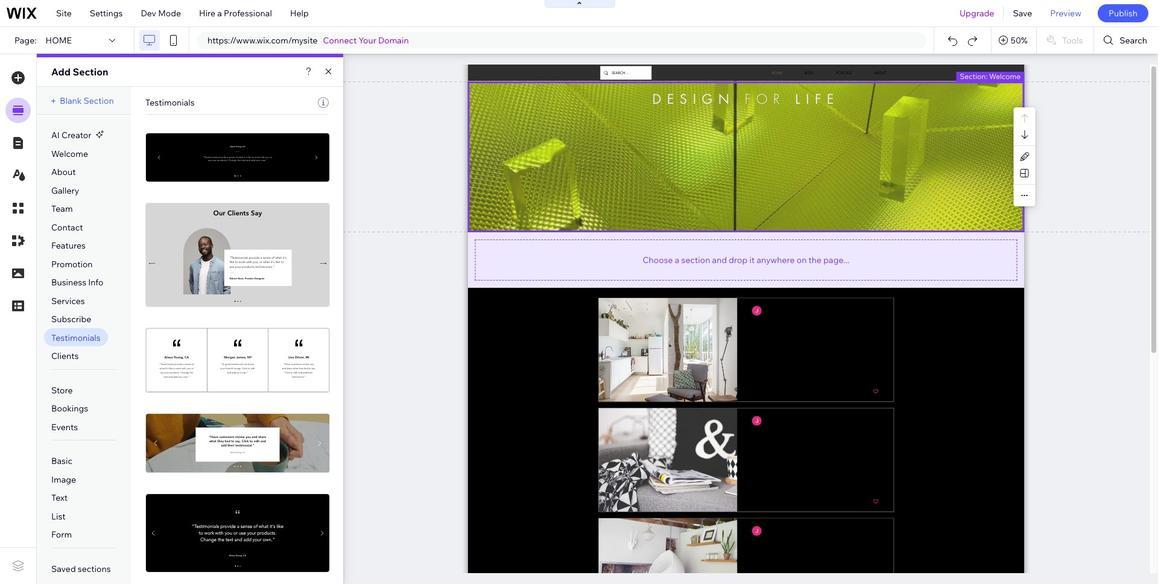 Task type: vqa. For each thing, say whether or not it's contained in the screenshot.
sections
yes



Task type: describe. For each thing, give the bounding box(es) containing it.
business
[[51, 277, 86, 288]]

site
[[56, 8, 72, 19]]

store
[[51, 385, 73, 396]]

about
[[51, 167, 76, 177]]

publish button
[[1098, 4, 1149, 22]]

features
[[51, 240, 86, 251]]

business info
[[51, 277, 103, 288]]

services
[[51, 295, 85, 306]]

saved
[[51, 563, 76, 574]]

basic
[[51, 456, 72, 467]]

image
[[51, 474, 76, 485]]

your
[[359, 35, 376, 46]]

blank
[[60, 95, 82, 106]]

sections
[[78, 563, 111, 574]]

section for add section
[[73, 66, 108, 78]]

domain
[[378, 35, 409, 46]]

form
[[51, 529, 72, 540]]

save button
[[1004, 0, 1042, 27]]

list
[[51, 511, 66, 522]]

1 vertical spatial testimonials
[[51, 332, 101, 343]]

info
[[88, 277, 103, 288]]

home
[[46, 35, 72, 46]]

tools button
[[1037, 27, 1094, 54]]

tools
[[1062, 35, 1083, 46]]

dev mode
[[141, 8, 181, 19]]

ai creator
[[51, 130, 91, 141]]

section for blank section
[[84, 95, 114, 106]]

and
[[712, 254, 727, 265]]

upgrade
[[960, 8, 995, 19]]

choose
[[643, 254, 673, 265]]

preview button
[[1042, 0, 1091, 27]]

section:
[[960, 71, 988, 81]]

search
[[1120, 35, 1148, 46]]

team
[[51, 203, 73, 214]]

saved sections
[[51, 563, 111, 574]]

on
[[797, 254, 807, 265]]

0 horizontal spatial welcome
[[51, 148, 88, 159]]

connect
[[323, 35, 357, 46]]

section: welcome
[[960, 71, 1021, 81]]

settings
[[90, 8, 123, 19]]

bookings
[[51, 403, 88, 414]]



Task type: locate. For each thing, give the bounding box(es) containing it.
section
[[682, 254, 710, 265]]

clients
[[51, 351, 79, 362]]

dev
[[141, 8, 156, 19]]

1 horizontal spatial welcome
[[990, 71, 1021, 81]]

hire
[[199, 8, 215, 19]]

1 vertical spatial section
[[84, 95, 114, 106]]

a right hire at the top left
[[217, 8, 222, 19]]

section up blank section
[[73, 66, 108, 78]]

a
[[217, 8, 222, 19], [675, 254, 680, 265]]

1 vertical spatial welcome
[[51, 148, 88, 159]]

page...
[[824, 254, 850, 265]]

0 vertical spatial testimonials
[[145, 97, 195, 108]]

promotion
[[51, 259, 93, 269]]

blank section
[[60, 95, 114, 106]]

0 vertical spatial section
[[73, 66, 108, 78]]

it
[[750, 254, 755, 265]]

1 vertical spatial a
[[675, 254, 680, 265]]

help
[[290, 8, 309, 19]]

a for professional
[[217, 8, 222, 19]]

choose a section and drop it anywhere on the page...
[[643, 254, 850, 265]]

mode
[[158, 8, 181, 19]]

welcome right section: at right top
[[990, 71, 1021, 81]]

preview
[[1051, 8, 1082, 19]]

gallery
[[51, 185, 79, 196]]

a left section
[[675, 254, 680, 265]]

section
[[73, 66, 108, 78], [84, 95, 114, 106]]

https://www.wix.com/mysite
[[208, 35, 318, 46]]

0 vertical spatial a
[[217, 8, 222, 19]]

contact
[[51, 222, 83, 233]]

subscribe
[[51, 314, 91, 325]]

welcome down ai creator
[[51, 148, 88, 159]]

0 horizontal spatial testimonials
[[51, 332, 101, 343]]

1 horizontal spatial a
[[675, 254, 680, 265]]

https://www.wix.com/mysite connect your domain
[[208, 35, 409, 46]]

anywhere
[[757, 254, 795, 265]]

50% button
[[992, 27, 1037, 54]]

add
[[51, 66, 71, 78]]

testimonials
[[145, 97, 195, 108], [51, 332, 101, 343]]

1 horizontal spatial testimonials
[[145, 97, 195, 108]]

add section
[[51, 66, 108, 78]]

professional
[[224, 8, 272, 19]]

creator
[[62, 130, 91, 141]]

search button
[[1095, 27, 1158, 54]]

publish
[[1109, 8, 1138, 19]]

0 horizontal spatial a
[[217, 8, 222, 19]]

50%
[[1011, 35, 1028, 46]]

events
[[51, 422, 78, 432]]

a for section
[[675, 254, 680, 265]]

welcome
[[990, 71, 1021, 81], [51, 148, 88, 159]]

text
[[51, 493, 68, 503]]

drop
[[729, 254, 748, 265]]

hire a professional
[[199, 8, 272, 19]]

ai
[[51, 130, 60, 141]]

section right blank
[[84, 95, 114, 106]]

0 vertical spatial welcome
[[990, 71, 1021, 81]]

the
[[809, 254, 822, 265]]

save
[[1013, 8, 1033, 19]]



